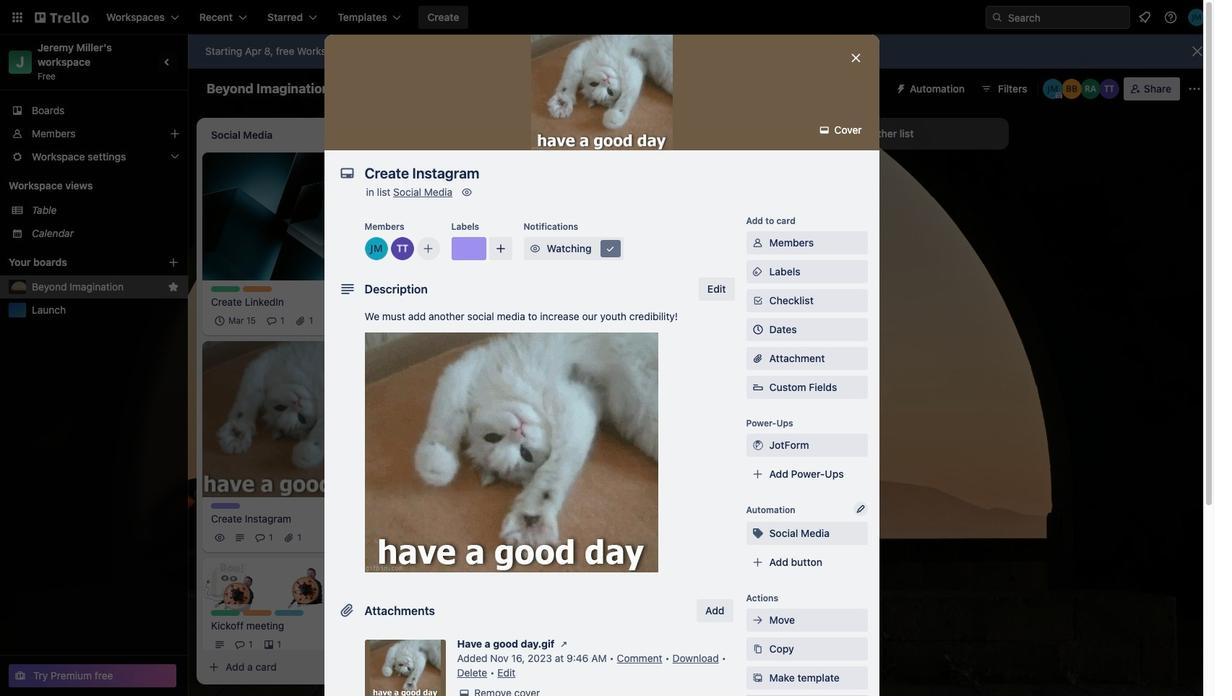 Task type: locate. For each thing, give the bounding box(es) containing it.
0 vertical spatial color: orange, title: none image
[[243, 286, 272, 292]]

1 vertical spatial color: green, title: none image
[[211, 610, 240, 616]]

0 vertical spatial terry turtle (terryturtle) image
[[336, 529, 353, 546]]

customize views image
[[559, 82, 573, 96]]

color: green, title: none image right starred icon
[[211, 286, 240, 292]]

starred icon image
[[168, 281, 179, 293]]

bob builder (bobbuilder40) image
[[1062, 79, 1082, 99]]

ruby anderson (rubyanderson7) image for bob builder (bobbuilder40) image
[[1080, 79, 1101, 99]]

2 color: green, title: none image from the top
[[211, 610, 240, 616]]

create from template… image
[[781, 391, 792, 403], [370, 661, 382, 673]]

1 vertical spatial ruby anderson (rubyanderson7) image
[[570, 338, 587, 355]]

0 notifications image
[[1136, 9, 1154, 26]]

0 horizontal spatial ruby anderson (rubyanderson7) image
[[570, 338, 587, 355]]

2 color: orange, title: none image from the top
[[243, 610, 272, 616]]

color: purple, title: none image
[[451, 237, 486, 260], [211, 503, 240, 509]]

None checkbox
[[437, 298, 512, 315], [211, 312, 260, 329], [437, 298, 512, 315], [211, 312, 260, 329]]

ruby anderson (rubyanderson7) image for jeremy miller (jeremymiller198) image to the top
[[570, 338, 587, 355]]

sm image
[[890, 77, 910, 98], [460, 185, 474, 199], [751, 236, 765, 250], [528, 241, 542, 256], [751, 438, 765, 452], [751, 642, 765, 656], [751, 671, 765, 685]]

1 vertical spatial color: purple, title: none image
[[211, 503, 240, 509]]

sm image
[[817, 123, 832, 137], [603, 241, 618, 256], [751, 265, 765, 279], [751, 526, 765, 541], [751, 613, 765, 627], [557, 637, 571, 651], [457, 686, 472, 696]]

1 horizontal spatial jeremy miller (jeremymiller198) image
[[549, 338, 567, 355]]

2 horizontal spatial jeremy miller (jeremymiller198) image
[[1188, 9, 1206, 26]]

0 vertical spatial jeremy miller (jeremymiller198) image
[[1188, 9, 1206, 26]]

terry turtle (terryturtle) image
[[1099, 79, 1119, 99], [391, 237, 414, 260], [356, 312, 374, 329], [529, 338, 546, 355]]

jeremy miller (jeremymiller198) image
[[549, 338, 567, 355], [356, 529, 374, 546]]

edit card image
[[361, 347, 372, 359]]

1 horizontal spatial create from template… image
[[781, 391, 792, 403]]

0 vertical spatial jeremy miller (jeremymiller198) image
[[549, 338, 567, 355]]

1 horizontal spatial jeremy miller (jeremymiller198) image
[[1043, 79, 1063, 99]]

color: green, title: none image
[[211, 286, 240, 292], [211, 610, 240, 616]]

0 vertical spatial color: purple, title: none image
[[451, 237, 486, 260]]

color: orange, title: none image
[[243, 286, 272, 292], [243, 610, 272, 616]]

1 vertical spatial color: orange, title: none image
[[243, 610, 272, 616]]

ruby anderson (rubyanderson7) image
[[1080, 79, 1101, 99], [570, 338, 587, 355]]

0 horizontal spatial terry turtle (terryturtle) image
[[336, 529, 353, 546]]

Board name text field
[[199, 77, 337, 100]]

0 horizontal spatial create from template… image
[[370, 661, 382, 673]]

open information menu image
[[1164, 10, 1178, 25]]

0 horizontal spatial jeremy miller (jeremymiller198) image
[[356, 529, 374, 546]]

1 vertical spatial create from template… image
[[370, 661, 382, 673]]

terry turtle (terryturtle) image
[[336, 529, 353, 546], [356, 636, 374, 653]]

0 horizontal spatial jeremy miller (jeremymiller198) image
[[365, 237, 388, 260]]

jeremy miller (jeremymiller198) image
[[1188, 9, 1206, 26], [1043, 79, 1063, 99], [365, 237, 388, 260]]

1 horizontal spatial ruby anderson (rubyanderson7) image
[[1080, 79, 1101, 99]]

1 vertical spatial terry turtle (terryturtle) image
[[356, 636, 374, 653]]

None text field
[[357, 160, 834, 186]]

color: bold red, title: "thoughts" element
[[416, 373, 445, 379]]

0 vertical spatial ruby anderson (rubyanderson7) image
[[1080, 79, 1101, 99]]

1 vertical spatial jeremy miller (jeremymiller198) image
[[356, 529, 374, 546]]

color: green, title: none image left color: sky, title: "sparkling" element
[[211, 610, 240, 616]]

0 vertical spatial color: green, title: none image
[[211, 286, 240, 292]]

2 vertical spatial jeremy miller (jeremymiller198) image
[[365, 237, 388, 260]]

0 vertical spatial create from template… image
[[781, 391, 792, 403]]

1 color: green, title: none image from the top
[[211, 286, 240, 292]]



Task type: vqa. For each thing, say whether or not it's contained in the screenshot.
leftmost Terry Turtle (terryturtle) icon
yes



Task type: describe. For each thing, give the bounding box(es) containing it.
0 horizontal spatial color: purple, title: none image
[[211, 503, 240, 509]]

add members to card image
[[422, 241, 434, 256]]

1 horizontal spatial color: purple, title: none image
[[451, 237, 486, 260]]

color: sky, title: "sparkling" element
[[275, 610, 304, 616]]

search image
[[992, 12, 1003, 23]]

create from template… image
[[575, 435, 587, 446]]

color: green, title: none image for 2nd color: orange, title: none icon from the bottom of the page
[[211, 286, 240, 292]]

1 color: orange, title: none image from the top
[[243, 286, 272, 292]]

show menu image
[[1188, 82, 1202, 96]]

your boards with 2 items element
[[9, 254, 146, 271]]

primary element
[[0, 0, 1214, 35]]

Search field
[[1003, 7, 1130, 28]]

back to home image
[[35, 6, 89, 29]]

add board image
[[168, 257, 179, 268]]

1 vertical spatial jeremy miller (jeremymiller198) image
[[1043, 79, 1063, 99]]

have\_a\_good\_day.gif image
[[365, 332, 658, 572]]

1 horizontal spatial terry turtle (terryturtle) image
[[356, 636, 374, 653]]

color: green, title: none image for second color: orange, title: none icon
[[211, 610, 240, 616]]



